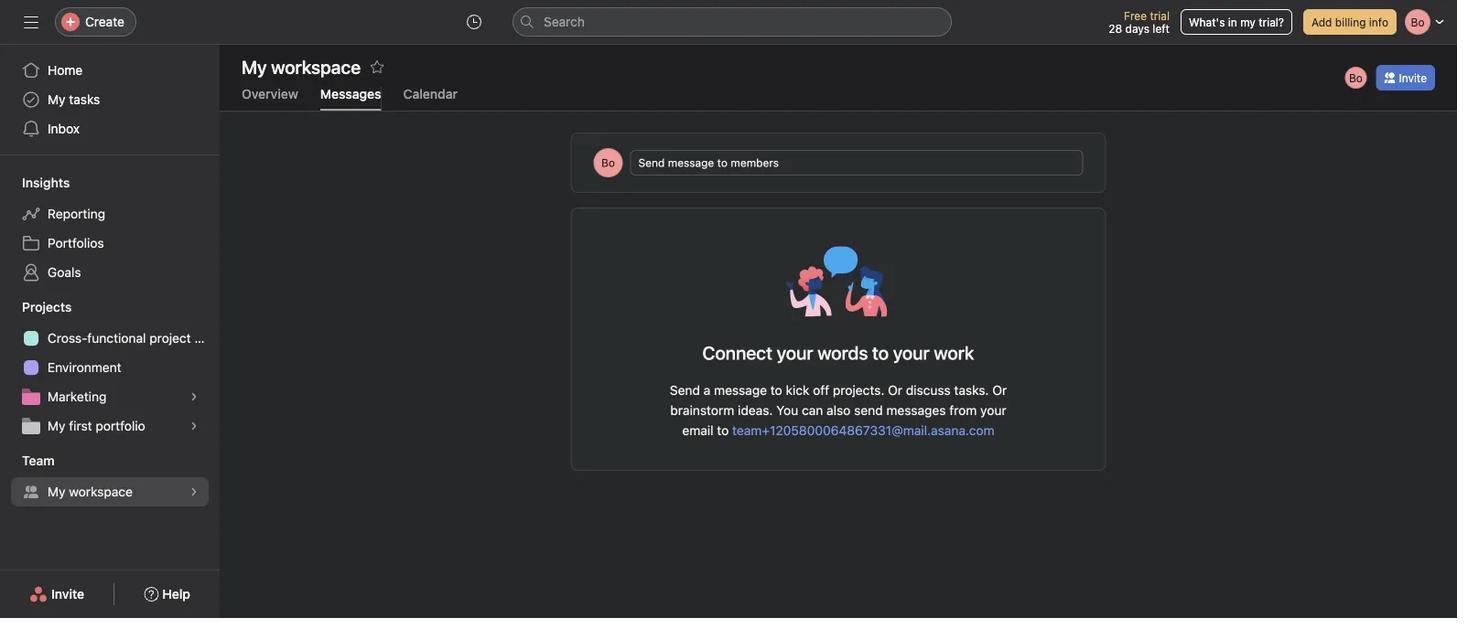 Task type: describe. For each thing, give the bounding box(es) containing it.
my workspace
[[48, 485, 133, 500]]

goals link
[[11, 258, 209, 287]]

inbox link
[[11, 114, 209, 144]]

what's in my trial? button
[[1181, 9, 1292, 35]]

home link
[[11, 56, 209, 85]]

my tasks
[[48, 92, 100, 107]]

message inside send message to members button
[[668, 157, 714, 169]]

functional
[[87, 331, 146, 346]]

my for my first portfolio
[[48, 419, 65, 434]]

help button
[[132, 579, 202, 611]]

kick
[[786, 383, 810, 398]]

my workspace
[[242, 56, 361, 77]]

plan
[[194, 331, 220, 346]]

what's in my trial?
[[1189, 16, 1284, 28]]

search button
[[513, 7, 952, 37]]

messages
[[886, 403, 946, 418]]

from
[[950, 403, 977, 418]]

environment link
[[11, 353, 209, 383]]

reporting
[[48, 206, 105, 222]]

my for my workspace
[[48, 485, 65, 500]]

ideas.
[[738, 403, 773, 418]]

connect
[[703, 342, 773, 364]]

reporting link
[[11, 200, 209, 229]]

calendar button
[[403, 87, 458, 111]]

you
[[776, 403, 798, 418]]

send for send message to members
[[638, 157, 665, 169]]

to right email
[[717, 423, 729, 438]]

send
[[854, 403, 883, 418]]

add billing info
[[1312, 16, 1389, 28]]

to right words
[[872, 342, 889, 364]]

tasks.
[[954, 383, 989, 398]]

my for my tasks
[[48, 92, 65, 107]]

0 horizontal spatial bo
[[601, 157, 615, 169]]

calendar
[[403, 87, 458, 102]]

my first portfolio link
[[11, 412, 209, 441]]

0 vertical spatial your
[[777, 342, 813, 364]]

marketing link
[[11, 383, 209, 412]]

teams element
[[0, 445, 220, 511]]

see details, my workspace image
[[189, 487, 200, 498]]

team button
[[0, 452, 55, 471]]

in
[[1228, 16, 1237, 28]]

history image
[[467, 15, 481, 29]]

add billing info button
[[1303, 9, 1397, 35]]

portfolio
[[96, 419, 145, 434]]

marketing
[[48, 390, 107, 405]]

team
[[22, 454, 55, 469]]

my
[[1240, 16, 1256, 28]]

my workspace link
[[11, 478, 209, 507]]

also
[[827, 403, 851, 418]]

to inside button
[[717, 157, 728, 169]]

send message to members button
[[630, 150, 1083, 176]]

send a message to kick off projects. or discuss tasks. or brainstorm ideas. you can also send messages from your email to
[[670, 383, 1007, 438]]

add to starred image
[[370, 60, 385, 74]]

0 horizontal spatial invite button
[[17, 579, 96, 611]]

projects.
[[833, 383, 885, 398]]

workspace
[[69, 485, 133, 500]]

projects button
[[0, 298, 72, 317]]

28
[[1109, 22, 1122, 35]]

your work
[[893, 342, 974, 364]]

can
[[802, 403, 823, 418]]

help
[[162, 587, 190, 602]]

off
[[813, 383, 830, 398]]

messages
[[320, 87, 381, 102]]

message inside send a message to kick off projects. or discuss tasks. or brainstorm ideas. you can also send messages from your email to
[[714, 383, 767, 398]]

project
[[149, 331, 191, 346]]



Task type: locate. For each thing, give the bounding box(es) containing it.
what's
[[1189, 16, 1225, 28]]

1 horizontal spatial or
[[993, 383, 1007, 398]]

1 vertical spatial invite button
[[17, 579, 96, 611]]

0 horizontal spatial your
[[777, 342, 813, 364]]

search list box
[[513, 7, 952, 37]]

insights element
[[0, 167, 220, 291]]

your inside send a message to kick off projects. or discuss tasks. or brainstorm ideas. you can also send messages from your email to
[[981, 403, 1007, 418]]

2 my from the top
[[48, 419, 65, 434]]

trial
[[1150, 9, 1170, 22]]

1 horizontal spatial your
[[981, 403, 1007, 418]]

projects
[[22, 300, 72, 315]]

send inside send a message to kick off projects. or discuss tasks. or brainstorm ideas. you can also send messages from your email to
[[670, 383, 700, 398]]

insights
[[22, 175, 70, 190]]

send for send a message to kick off projects. or discuss tasks. or brainstorm ideas. you can also send messages from your email to
[[670, 383, 700, 398]]

0 vertical spatial bo
[[1349, 71, 1363, 84]]

info
[[1369, 16, 1389, 28]]

1 or from the left
[[888, 383, 903, 398]]

members
[[731, 157, 779, 169]]

insights button
[[0, 174, 70, 192]]

your
[[777, 342, 813, 364], [981, 403, 1007, 418]]

invite
[[1399, 71, 1427, 84], [51, 587, 84, 602]]

your up the kick at bottom
[[777, 342, 813, 364]]

message up ideas.
[[714, 383, 767, 398]]

1 my from the top
[[48, 92, 65, 107]]

left
[[1153, 22, 1170, 35]]

my inside my first portfolio link
[[48, 419, 65, 434]]

first
[[69, 419, 92, 434]]

team+1205800064867331@mail.asana.com link
[[732, 423, 995, 438]]

1 vertical spatial message
[[714, 383, 767, 398]]

my down team
[[48, 485, 65, 500]]

a
[[704, 383, 711, 398]]

your down tasks.
[[981, 403, 1007, 418]]

1 vertical spatial send
[[670, 383, 700, 398]]

1 horizontal spatial invite button
[[1376, 65, 1435, 91]]

see details, my first portfolio image
[[189, 421, 200, 432]]

environment
[[48, 360, 121, 375]]

to left the kick at bottom
[[771, 383, 782, 398]]

or right tasks.
[[993, 383, 1007, 398]]

0 vertical spatial send
[[638, 157, 665, 169]]

overview
[[242, 87, 298, 102]]

discuss
[[906, 383, 951, 398]]

brainstorm
[[670, 403, 734, 418]]

billing
[[1335, 16, 1366, 28]]

2 vertical spatial my
[[48, 485, 65, 500]]

my inside my workspace link
[[48, 485, 65, 500]]

my
[[48, 92, 65, 107], [48, 419, 65, 434], [48, 485, 65, 500]]

to
[[717, 157, 728, 169], [872, 342, 889, 364], [771, 383, 782, 398], [717, 423, 729, 438]]

email
[[682, 423, 714, 438]]

days
[[1126, 22, 1150, 35]]

free trial 28 days left
[[1109, 9, 1170, 35]]

portfolios
[[48, 236, 104, 251]]

free
[[1124, 9, 1147, 22]]

my left "first"
[[48, 419, 65, 434]]

team+1205800064867331@mail.asana.com
[[732, 423, 995, 438]]

0 horizontal spatial or
[[888, 383, 903, 398]]

to left the members
[[717, 157, 728, 169]]

bo
[[1349, 71, 1363, 84], [601, 157, 615, 169]]

or up messages
[[888, 383, 903, 398]]

send inside button
[[638, 157, 665, 169]]

3 my from the top
[[48, 485, 65, 500]]

invite button
[[1376, 65, 1435, 91], [17, 579, 96, 611]]

2 or from the left
[[993, 383, 1007, 398]]

portfolios link
[[11, 229, 209, 258]]

my tasks link
[[11, 85, 209, 114]]

or
[[888, 383, 903, 398], [993, 383, 1007, 398]]

create button
[[55, 7, 136, 37]]

goals
[[48, 265, 81, 280]]

send
[[638, 157, 665, 169], [670, 383, 700, 398]]

projects element
[[0, 291, 220, 445]]

add
[[1312, 16, 1332, 28]]

cross-
[[48, 331, 87, 346]]

see details, marketing image
[[189, 392, 200, 403]]

0 vertical spatial invite
[[1399, 71, 1427, 84]]

tasks
[[69, 92, 100, 107]]

create
[[85, 14, 124, 29]]

connect your words to your work
[[703, 342, 974, 364]]

1 vertical spatial bo
[[601, 157, 615, 169]]

search
[[544, 14, 585, 29]]

1 vertical spatial my
[[48, 419, 65, 434]]

hide sidebar image
[[24, 15, 38, 29]]

0 horizontal spatial send
[[638, 157, 665, 169]]

send message to members
[[638, 157, 779, 169]]

cross-functional project plan
[[48, 331, 220, 346]]

cross-functional project plan link
[[11, 324, 220, 353]]

1 horizontal spatial invite
[[1399, 71, 1427, 84]]

0 vertical spatial invite button
[[1376, 65, 1435, 91]]

messages button
[[320, 87, 381, 111]]

home
[[48, 63, 83, 78]]

0 vertical spatial message
[[668, 157, 714, 169]]

my inside "my tasks" link
[[48, 92, 65, 107]]

0 vertical spatial my
[[48, 92, 65, 107]]

trial?
[[1259, 16, 1284, 28]]

0 horizontal spatial invite
[[51, 587, 84, 602]]

1 horizontal spatial bo
[[1349, 71, 1363, 84]]

inbox
[[48, 121, 80, 136]]

global element
[[0, 45, 220, 155]]

my left tasks
[[48, 92, 65, 107]]

1 vertical spatial invite
[[51, 587, 84, 602]]

overview button
[[242, 87, 298, 111]]

message
[[668, 157, 714, 169], [714, 383, 767, 398]]

my first portfolio
[[48, 419, 145, 434]]

words
[[818, 342, 868, 364]]

1 vertical spatial your
[[981, 403, 1007, 418]]

message left the members
[[668, 157, 714, 169]]

1 horizontal spatial send
[[670, 383, 700, 398]]



Task type: vqa. For each thing, say whether or not it's contained in the screenshot.
message within the button
yes



